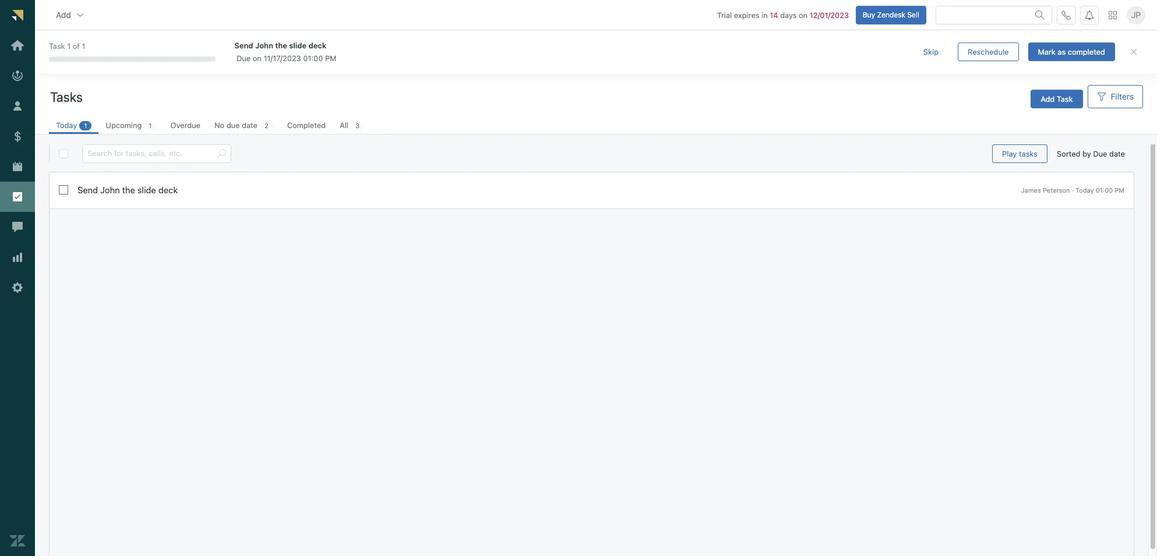 Task type: describe. For each thing, give the bounding box(es) containing it.
deck for send john the slide deck
[[158, 185, 178, 195]]

play
[[1003, 149, 1017, 158]]

reschedule
[[968, 47, 1009, 56]]

completed
[[1068, 47, 1106, 56]]

01:00 inside send john the slide deck due on 11/17/2023 01:00 pm
[[303, 54, 323, 63]]

john for send john the slide deck due on 11/17/2023 01:00 pm
[[255, 41, 273, 50]]

mark
[[1038, 47, 1056, 56]]

1 horizontal spatial on
[[799, 10, 808, 20]]

send john the slide deck
[[78, 185, 178, 195]]

buy zendesk sell button
[[856, 6, 927, 24]]

due
[[227, 121, 240, 130]]

slide for send john the slide deck
[[137, 185, 156, 195]]

play tasks
[[1003, 149, 1038, 158]]

the for send john the slide deck due on 11/17/2023 01:00 pm
[[275, 41, 287, 50]]

sell
[[908, 10, 920, 19]]

mark as completed button
[[1029, 43, 1116, 61]]

add for add task
[[1041, 94, 1055, 103]]

all
[[340, 121, 349, 130]]

zendesk
[[877, 10, 906, 19]]

bell image
[[1085, 10, 1095, 20]]

pm inside send john the slide deck due on 11/17/2023 01:00 pm
[[325, 54, 337, 63]]

task 1 of 1
[[49, 42, 85, 51]]

as
[[1058, 47, 1066, 56]]

send for send john the slide deck
[[78, 185, 98, 195]]

send for send john the slide deck due on 11/17/2023 01:00 pm
[[235, 41, 253, 50]]

check box image
[[59, 185, 68, 195]]

0 horizontal spatial search image
[[217, 149, 226, 159]]

3
[[356, 122, 360, 129]]

mark as completed
[[1038, 47, 1106, 56]]

overdue
[[170, 121, 201, 130]]

in
[[762, 10, 768, 20]]

no
[[214, 121, 225, 130]]

1 left of
[[67, 42, 71, 51]]

filters button
[[1088, 85, 1144, 108]]

1 right upcoming
[[149, 122, 152, 129]]

sorted
[[1057, 149, 1081, 158]]

the for send john the slide deck
[[122, 185, 135, 195]]

skip
[[924, 47, 939, 56]]

add button
[[47, 3, 94, 27]]

buy
[[863, 10, 876, 19]]

jp
[[1132, 10, 1141, 20]]

no due date
[[214, 121, 258, 130]]

0 horizontal spatial today
[[56, 121, 77, 130]]

completed
[[287, 121, 326, 130]]

tasks
[[1019, 149, 1038, 158]]



Task type: vqa. For each thing, say whether or not it's contained in the screenshot.
1st move from the top of the page
no



Task type: locate. For each thing, give the bounding box(es) containing it.
the up "11/17/2023"
[[275, 41, 287, 50]]

today down tasks
[[56, 121, 77, 130]]

send john the slide deck due on 11/17/2023 01:00 pm
[[235, 41, 337, 63]]

jp button
[[1127, 6, 1146, 24]]

add
[[56, 10, 71, 20], [1041, 94, 1055, 103]]

add task button
[[1031, 90, 1083, 108]]

0 horizontal spatial slide
[[137, 185, 156, 195]]

trial expires in 14 days on 12/01/2023
[[717, 10, 849, 20]]

john for send john the slide deck
[[100, 185, 120, 195]]

0 horizontal spatial pm
[[325, 54, 337, 63]]

slide
[[289, 41, 307, 50], [137, 185, 156, 195]]

0 vertical spatial search image
[[1036, 10, 1045, 20]]

due inside send john the slide deck due on 11/17/2023 01:00 pm
[[237, 54, 251, 63]]

the
[[275, 41, 287, 50], [122, 185, 135, 195]]

1 vertical spatial deck
[[158, 185, 178, 195]]

add inside add task button
[[1041, 94, 1055, 103]]

0 vertical spatial 01:00
[[303, 54, 323, 63]]

today right ·
[[1076, 186, 1094, 194]]

deck
[[309, 41, 327, 50], [158, 185, 178, 195]]

john right the check box image
[[100, 185, 120, 195]]

0 horizontal spatial john
[[100, 185, 120, 195]]

add left chevron down icon
[[56, 10, 71, 20]]

1 left upcoming
[[84, 122, 87, 129]]

send john the slide deck link
[[235, 40, 893, 51]]

0 horizontal spatial 01:00
[[303, 54, 323, 63]]

date right due
[[242, 121, 258, 130]]

1 vertical spatial date
[[1110, 149, 1126, 158]]

1 vertical spatial on
[[253, 54, 262, 63]]

task
[[49, 42, 65, 51], [1057, 94, 1073, 103]]

on inside send john the slide deck due on 11/17/2023 01:00 pm
[[253, 54, 262, 63]]

slide inside send john the slide deck due on 11/17/2023 01:00 pm
[[289, 41, 307, 50]]

0 horizontal spatial send
[[78, 185, 98, 195]]

14
[[770, 10, 779, 20]]

1 horizontal spatial today
[[1076, 186, 1094, 194]]

on left "11/17/2023"
[[253, 54, 262, 63]]

1 horizontal spatial the
[[275, 41, 287, 50]]

1 horizontal spatial john
[[255, 41, 273, 50]]

zendesk products image
[[1109, 11, 1117, 19]]

add inside add button
[[56, 10, 71, 20]]

due
[[237, 54, 251, 63], [1094, 149, 1108, 158]]

1 horizontal spatial deck
[[309, 41, 327, 50]]

1 vertical spatial pm
[[1115, 186, 1125, 194]]

search image left calls image
[[1036, 10, 1045, 20]]

0 vertical spatial date
[[242, 121, 258, 130]]

add task
[[1041, 94, 1073, 103]]

john up "11/17/2023"
[[255, 41, 273, 50]]

chevron down image
[[76, 10, 85, 20]]

1 horizontal spatial due
[[1094, 149, 1108, 158]]

pm right "11/17/2023"
[[325, 54, 337, 63]]

tasks
[[50, 89, 83, 105]]

james peterson · today 01:00 pm
[[1022, 186, 1125, 194]]

01:00
[[303, 54, 323, 63], [1096, 186, 1113, 194]]

deck inside send john the slide deck due on 11/17/2023 01:00 pm
[[309, 41, 327, 50]]

0 horizontal spatial due
[[237, 54, 251, 63]]

1 vertical spatial today
[[1076, 186, 1094, 194]]

on right days
[[799, 10, 808, 20]]

0 vertical spatial john
[[255, 41, 273, 50]]

upcoming
[[106, 121, 142, 130]]

11/17/2023
[[264, 54, 301, 63]]

1 horizontal spatial 01:00
[[1096, 186, 1113, 194]]

1 vertical spatial send
[[78, 185, 98, 195]]

·
[[1072, 186, 1074, 194]]

0 vertical spatial slide
[[289, 41, 307, 50]]

1 vertical spatial add
[[1041, 94, 1055, 103]]

add for add
[[56, 10, 71, 20]]

1
[[67, 42, 71, 51], [82, 42, 85, 51], [84, 122, 87, 129], [149, 122, 152, 129]]

slide up "11/17/2023"
[[289, 41, 307, 50]]

0 vertical spatial today
[[56, 121, 77, 130]]

0 horizontal spatial on
[[253, 54, 262, 63]]

buy zendesk sell
[[863, 10, 920, 19]]

1 vertical spatial due
[[1094, 149, 1108, 158]]

1 horizontal spatial send
[[235, 41, 253, 50]]

expires
[[734, 10, 760, 20]]

the inside send john the slide deck due on 11/17/2023 01:00 pm
[[275, 41, 287, 50]]

search image down no
[[217, 149, 226, 159]]

Search for tasks, calls, etc. field
[[87, 145, 212, 163]]

1 vertical spatial john
[[100, 185, 120, 195]]

due right the by
[[1094, 149, 1108, 158]]

task left of
[[49, 42, 65, 51]]

0 vertical spatial due
[[237, 54, 251, 63]]

01:00 right "11/17/2023"
[[303, 54, 323, 63]]

reschedule button
[[958, 43, 1019, 61]]

by
[[1083, 149, 1092, 158]]

trial
[[717, 10, 732, 20]]

1 horizontal spatial add
[[1041, 94, 1055, 103]]

deck for send john the slide deck due on 11/17/2023 01:00 pm
[[309, 41, 327, 50]]

add down mark
[[1041, 94, 1055, 103]]

0 horizontal spatial the
[[122, 185, 135, 195]]

1 vertical spatial task
[[1057, 94, 1073, 103]]

0 horizontal spatial date
[[242, 121, 258, 130]]

1 horizontal spatial pm
[[1115, 186, 1125, 194]]

1 vertical spatial search image
[[217, 149, 226, 159]]

1 horizontal spatial date
[[1110, 149, 1126, 158]]

0 vertical spatial task
[[49, 42, 65, 51]]

1 horizontal spatial search image
[[1036, 10, 1045, 20]]

john inside send john the slide deck due on 11/17/2023 01:00 pm
[[255, 41, 273, 50]]

today
[[56, 121, 77, 130], [1076, 186, 1094, 194]]

sorted by due date
[[1057, 149, 1126, 158]]

send inside send john the slide deck due on 11/17/2023 01:00 pm
[[235, 41, 253, 50]]

task down as
[[1057, 94, 1073, 103]]

01:00 right ·
[[1096, 186, 1113, 194]]

play tasks button
[[993, 145, 1048, 163]]

pm
[[325, 54, 337, 63], [1115, 186, 1125, 194]]

date
[[242, 121, 258, 130], [1110, 149, 1126, 158]]

on
[[799, 10, 808, 20], [253, 54, 262, 63]]

slide down search for tasks, calls, etc. field
[[137, 185, 156, 195]]

1 right of
[[82, 42, 85, 51]]

calls image
[[1062, 10, 1071, 20]]

slide for send john the slide deck due on 11/17/2023 01:00 pm
[[289, 41, 307, 50]]

0 vertical spatial send
[[235, 41, 253, 50]]

0 vertical spatial add
[[56, 10, 71, 20]]

date right the by
[[1110, 149, 1126, 158]]

0 horizontal spatial task
[[49, 42, 65, 51]]

days
[[781, 10, 797, 20]]

skip button
[[914, 43, 949, 61]]

0 vertical spatial the
[[275, 41, 287, 50]]

0 horizontal spatial add
[[56, 10, 71, 20]]

0 vertical spatial deck
[[309, 41, 327, 50]]

cancel image
[[1130, 47, 1139, 57]]

12/01/2023
[[810, 10, 849, 20]]

due left "11/17/2023"
[[237, 54, 251, 63]]

0 vertical spatial pm
[[325, 54, 337, 63]]

task inside button
[[1057, 94, 1073, 103]]

0 vertical spatial on
[[799, 10, 808, 20]]

zendesk image
[[10, 534, 25, 549]]

0 horizontal spatial deck
[[158, 185, 178, 195]]

the down search for tasks, calls, etc. field
[[122, 185, 135, 195]]

send
[[235, 41, 253, 50], [78, 185, 98, 195]]

of
[[73, 42, 80, 51]]

pm down sorted by due date
[[1115, 186, 1125, 194]]

1 vertical spatial 01:00
[[1096, 186, 1113, 194]]

1 vertical spatial the
[[122, 185, 135, 195]]

peterson
[[1043, 186, 1071, 194]]

james
[[1022, 186, 1042, 194]]

1 vertical spatial slide
[[137, 185, 156, 195]]

1 horizontal spatial slide
[[289, 41, 307, 50]]

john
[[255, 41, 273, 50], [100, 185, 120, 195]]

search image
[[1036, 10, 1045, 20], [217, 149, 226, 159]]

1 horizontal spatial task
[[1057, 94, 1073, 103]]

filters
[[1111, 92, 1134, 101]]

2
[[265, 122, 269, 129]]



